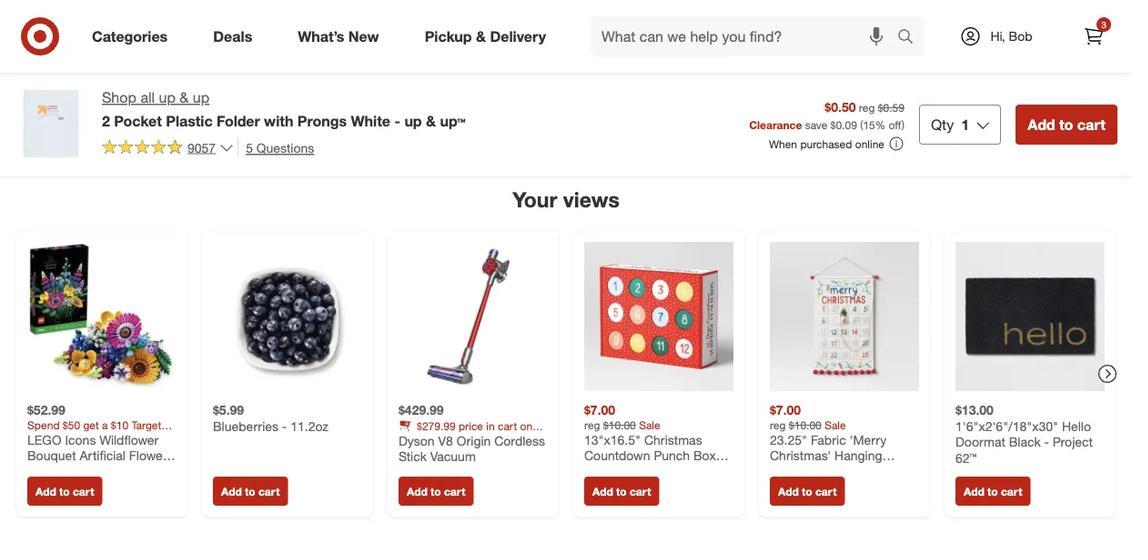 Task type: describe. For each thing, give the bounding box(es) containing it.
origin inside the $279.99 price in cart on dyson v8 origin stick vacuum
[[449, 433, 478, 446]]

deals
[[213, 27, 252, 45]]

v8 inside dyson v8 origin cordless stick vacuum
[[438, 433, 453, 449]]

categories link
[[76, 16, 190, 56]]

classroom decorations
[[661, 96, 814, 113]]

add for lego icons wildflower bouquet artificial flowers 10313
[[36, 485, 56, 498]]

cart for blueberries - 11.2oz image
[[259, 485, 280, 498]]

vacuum inside dyson v8 origin cordless stick vacuum
[[430, 449, 476, 465]]

add to cart button for lego icons wildflower bouquet artificial flowers 10313
[[27, 477, 102, 506]]

$279.99 price in cart on dyson v8 origin stick vacuum
[[399, 419, 547, 446]]

0.09
[[836, 118, 857, 131]]

vacuum inside the $279.99 price in cart on dyson v8 origin stick vacuum
[[508, 433, 547, 446]]

d...
[[606, 96, 627, 113]]

categories
[[555, 44, 660, 69]]

christmas
[[644, 432, 703, 448]]

to for lego icons wildflower bouquet artificial flowers 10313
[[59, 485, 70, 498]]

5 questions
[[246, 140, 314, 156]]

%
[[876, 118, 886, 131]]

teacher supplies & classroom d... link
[[387, 85, 642, 125]]

save
[[805, 118, 828, 131]]

add to cart for lego icons wildflower bouquet artificial flowers 10313
[[36, 485, 94, 498]]

countdown
[[584, 448, 651, 464]]

$7.00 reg $10.00 sale 13"x16.5" christmas countdown punch box red - wondershop™
[[584, 402, 716, 480]]

11.2oz
[[291, 418, 329, 434]]

(
[[861, 118, 863, 131]]

cart for 1'6"x2'6"/18"x30" hello doormat black - project 62™ image
[[1001, 485, 1023, 498]]

bouquet
[[27, 448, 76, 464]]

cart for the 23.25" fabric 'merry christmas' hanging advent calendar white - wondershop™ image
[[816, 485, 837, 498]]

3
[[1102, 19, 1107, 30]]

$
[[831, 118, 836, 131]]

1 horizontal spatial up
[[193, 89, 210, 107]]

add for blueberries - 11.2oz
[[221, 485, 242, 498]]

1 classroom from the left
[[532, 96, 602, 113]]

cart for dyson v8 origin cordless stick vacuum image
[[444, 485, 466, 498]]

when purchased online
[[769, 137, 885, 151]]

desk organization
[[161, 96, 281, 113]]

add to cart button for blueberries - 11.2oz
[[213, 477, 288, 506]]

& inside teacher supplies & classroom d... link
[[518, 96, 528, 113]]

$0.59
[[878, 101, 905, 114]]

sale for $7.00 reg $10.00 sale
[[825, 418, 846, 432]]

your views
[[513, 187, 620, 212]]

$0.50
[[825, 99, 856, 115]]

9057
[[188, 140, 216, 155]]

62™
[[956, 450, 977, 466]]

reg for 0.09
[[859, 101, 875, 114]]

blueberries
[[213, 418, 279, 434]]

search button
[[889, 16, 933, 60]]

in
[[486, 419, 495, 433]]

hi, bob
[[991, 28, 1033, 44]]

deals link
[[198, 16, 275, 56]]

plastic
[[166, 112, 213, 130]]

your
[[513, 187, 558, 212]]

views
[[563, 187, 620, 212]]

5 questions link
[[238, 137, 314, 158]]

2 horizontal spatial up
[[405, 112, 422, 130]]

teacher supplies & classroom d...
[[403, 96, 627, 113]]

cart for 13"x16.5" christmas countdown punch box red - wondershop™ image
[[630, 485, 651, 498]]

hello
[[1062, 418, 1092, 434]]

cart for lego icons wildflower bouquet artificial flowers 10313
[[73, 485, 94, 498]]

filing
[[934, 96, 968, 113]]

desk
[[161, 96, 194, 113]]

9057 link
[[102, 137, 234, 160]]

add right 1
[[1028, 115, 1056, 133]]

classroom decorations link
[[646, 85, 830, 125]]

- inside $13.00 1'6"x2'6"/18"x30" hello doormat black - project 62™
[[1045, 434, 1050, 450]]

reg for countdown
[[584, 418, 600, 432]]

desk organization link
[[146, 85, 296, 125]]

1'6"x2'6"/18"x30" hello doormat black - project 62™ image
[[956, 242, 1105, 391]]

add for 13"x16.5" christmas countdown punch box red - wondershop™
[[593, 485, 613, 498]]

bob
[[1009, 28, 1033, 44]]

0 horizontal spatial up
[[159, 89, 176, 107]]

doormat
[[956, 434, 1006, 450]]

related categories
[[472, 44, 660, 69]]

13"x16.5" christmas countdown punch box red - wondershop™ image
[[584, 242, 734, 391]]

- inside $5.99 blueberries - 11.2oz
[[282, 418, 287, 434]]

markers
[[315, 96, 368, 113]]

pocket
[[114, 112, 162, 130]]

5
[[246, 140, 253, 156]]

shop all up & up 2 pocket plastic folder with prongs white - up & up™
[[102, 89, 466, 130]]

15
[[863, 118, 876, 131]]

hi,
[[991, 28, 1006, 44]]

project
[[1053, 434, 1093, 450]]

reg inside $7.00 reg $10.00 sale
[[770, 418, 786, 432]]

$10.00 for $7.00 reg $10.00 sale 13"x16.5" christmas countdown punch box red - wondershop™
[[603, 418, 636, 432]]

to for 13"x16.5" christmas countdown punch box red - wondershop™
[[616, 485, 627, 498]]

blueberries - 11.2oz image
[[213, 242, 362, 391]]

add for 1'6"x2'6"/18"x30" hello doormat black - project 62™
[[964, 485, 985, 498]]

- inside shop all up & up 2 pocket plastic folder with prongs white - up & up™
[[395, 112, 401, 130]]

add down $7.00 reg $10.00 sale
[[778, 485, 799, 498]]

$10.00 for $7.00 reg $10.00 sale
[[789, 418, 822, 432]]

lego icons wildflower bouquet artificial flowers 10313 image
[[27, 242, 177, 391]]

with
[[264, 112, 294, 130]]

white
[[351, 112, 391, 130]]

prongs
[[298, 112, 347, 130]]

cart down 3 link
[[1078, 115, 1106, 133]]

clearance
[[749, 118, 802, 131]]

shop
[[102, 89, 137, 107]]

decorations
[[736, 96, 814, 113]]

$5.99 blueberries - 11.2oz
[[213, 402, 329, 434]]

pickup & delivery
[[425, 27, 546, 45]]

stick inside dyson v8 origin cordless stick vacuum
[[399, 449, 427, 465]]

on
[[520, 419, 533, 433]]

wildflower
[[99, 432, 159, 448]]



Task type: vqa. For each thing, say whether or not it's contained in the screenshot.
dyson v8 origin cordless stick vacuum on the left bottom
yes



Task type: locate. For each thing, give the bounding box(es) containing it.
categories
[[92, 27, 168, 45]]

dyson v8 origin cordless stick vacuum
[[399, 433, 545, 465]]

cart down blueberries
[[259, 485, 280, 498]]

to for dyson v8 origin cordless stick vacuum
[[431, 485, 441, 498]]

2 $10.00 from the left
[[789, 418, 822, 432]]

10313
[[27, 464, 63, 480]]

add for dyson v8 origin cordless stick vacuum
[[407, 485, 428, 498]]

23.25" fabric 'merry christmas' hanging advent calendar white - wondershop™ image
[[770, 242, 920, 391]]

search
[[889, 29, 933, 47]]

icons
[[65, 432, 96, 448]]

1 sale from the left
[[639, 418, 661, 432]]

$7.00 for $7.00 reg $10.00 sale
[[770, 402, 801, 418]]

when
[[769, 137, 798, 151]]

add down 10313 at the left of page
[[36, 485, 56, 498]]

& left up™
[[426, 112, 436, 130]]

v8
[[433, 433, 445, 446], [438, 433, 453, 449]]

vacuum down the $279.99 price in cart on dyson v8 origin stick vacuum
[[430, 449, 476, 465]]

dyson
[[399, 433, 430, 446], [399, 433, 435, 449]]

1 horizontal spatial $10.00
[[789, 418, 822, 432]]

0 horizontal spatial vacuum
[[430, 449, 476, 465]]

add to cart for 13"x16.5" christmas countdown punch box red - wondershop™
[[593, 485, 651, 498]]

1'6"x2'6"/18"x30"
[[956, 418, 1059, 434]]

add down 62™
[[964, 485, 985, 498]]

supplies
[[458, 96, 514, 113]]

lego icons wildflower bouquet artificial flowers 10313
[[27, 432, 173, 480]]

add to cart button for 1'6"x2'6"/18"x30" hello doormat black - project 62™
[[956, 477, 1031, 506]]

0 horizontal spatial reg
[[584, 418, 600, 432]]

1 horizontal spatial sale
[[825, 418, 846, 432]]

1 $10.00 from the left
[[603, 418, 636, 432]]

reg inside $0.50 reg $0.59 clearance save $ 0.09 ( 15 % off )
[[859, 101, 875, 114]]

up
[[159, 89, 176, 107], [193, 89, 210, 107], [405, 112, 422, 130]]

stick inside the $279.99 price in cart on dyson v8 origin stick vacuum
[[481, 433, 505, 446]]

off
[[889, 118, 902, 131]]

teacher
[[403, 96, 454, 113]]

cart down lego icons wildflower bouquet artificial flowers 10313
[[73, 485, 94, 498]]

lego
[[27, 432, 62, 448]]

$7.00 inside $7.00 reg $10.00 sale 13"x16.5" christmas countdown punch box red - wondershop™
[[584, 402, 616, 418]]

binders
[[849, 96, 899, 113]]

up™
[[440, 112, 466, 130]]

1 horizontal spatial reg
[[770, 418, 786, 432]]

2
[[102, 112, 110, 130]]

red
[[584, 464, 608, 480]]

3 link
[[1074, 16, 1114, 56]]

black
[[1009, 434, 1041, 450]]

cart down wondershop™
[[630, 485, 651, 498]]

qty 1
[[931, 115, 970, 133]]

qty
[[931, 115, 954, 133]]

13"x16.5"
[[584, 432, 641, 448]]

$13.00 1'6"x2'6"/18"x30" hello doormat black - project 62™
[[956, 402, 1093, 466]]

binders link
[[833, 85, 915, 125]]

add to cart
[[1028, 115, 1106, 133], [36, 485, 94, 498], [221, 485, 280, 498], [407, 485, 466, 498], [593, 485, 651, 498], [778, 485, 837, 498], [964, 485, 1023, 498]]

what's
[[298, 27, 345, 45]]

vacuum right in
[[508, 433, 547, 446]]

filing link
[[918, 85, 983, 125]]

$10.00 inside $7.00 reg $10.00 sale 13"x16.5" christmas countdown punch box red - wondershop™
[[603, 418, 636, 432]]

markers link
[[300, 85, 384, 125]]

$10.00 inside $7.00 reg $10.00 sale
[[789, 418, 822, 432]]

- inside $7.00 reg $10.00 sale 13"x16.5" christmas countdown punch box red - wondershop™
[[611, 464, 616, 480]]

- right black
[[1045, 434, 1050, 450]]

dyson v8 origin cordless stick vacuum image
[[399, 242, 548, 391]]

& right pickup
[[476, 27, 486, 45]]

classroom left decorations
[[661, 96, 732, 113]]

0 horizontal spatial sale
[[639, 418, 661, 432]]

$5.99
[[213, 402, 244, 418]]

delivery
[[490, 27, 546, 45]]

wondershop™
[[620, 464, 699, 480]]

add to cart for blueberries - 11.2oz
[[221, 485, 280, 498]]

)
[[902, 118, 905, 131]]

dyson inside the $279.99 price in cart on dyson v8 origin stick vacuum
[[399, 433, 430, 446]]

online
[[856, 137, 885, 151]]

questions
[[257, 140, 314, 156]]

0 horizontal spatial stick
[[399, 449, 427, 465]]

$52.99
[[27, 402, 65, 418]]

2 horizontal spatial reg
[[859, 101, 875, 114]]

$7.00 reg $10.00 sale
[[770, 402, 846, 432]]

2 sale from the left
[[825, 418, 846, 432]]

origin inside dyson v8 origin cordless stick vacuum
[[457, 433, 491, 449]]

image of 2 pocket plastic folder with prongs white - up & up™ image
[[15, 87, 87, 160]]

cart right in
[[498, 419, 517, 433]]

add
[[1028, 115, 1056, 133], [36, 485, 56, 498], [221, 485, 242, 498], [407, 485, 428, 498], [593, 485, 613, 498], [778, 485, 799, 498], [964, 485, 985, 498]]

$7.00 inside $7.00 reg $10.00 sale
[[770, 402, 801, 418]]

all
[[141, 89, 155, 107]]

2 v8 from the left
[[438, 433, 453, 449]]

price
[[459, 419, 483, 433]]

& up plastic
[[180, 89, 189, 107]]

1 horizontal spatial $7.00
[[770, 402, 801, 418]]

& right supplies
[[518, 96, 528, 113]]

2 classroom from the left
[[661, 96, 732, 113]]

& inside pickup & delivery link
[[476, 27, 486, 45]]

origin
[[449, 433, 478, 446], [457, 433, 491, 449]]

v8 down '$429.99'
[[433, 433, 445, 446]]

origin right $279.99
[[457, 433, 491, 449]]

up right 'all'
[[159, 89, 176, 107]]

2 origin from the left
[[457, 433, 491, 449]]

2 $7.00 from the left
[[770, 402, 801, 418]]

1 origin from the left
[[449, 433, 478, 446]]

cordless
[[495, 433, 545, 449]]

$279.99
[[417, 419, 456, 433]]

v8 left price at the left bottom of page
[[438, 433, 453, 449]]

new
[[349, 27, 379, 45]]

pickup
[[425, 27, 472, 45]]

What can we help you find? suggestions appear below search field
[[591, 16, 902, 56]]

vacuum
[[508, 433, 547, 446], [430, 449, 476, 465]]

reg
[[859, 101, 875, 114], [584, 418, 600, 432], [770, 418, 786, 432]]

sale inside $7.00 reg $10.00 sale 13"x16.5" christmas countdown punch box red - wondershop™
[[639, 418, 661, 432]]

flowers
[[129, 448, 173, 464]]

cart down black
[[1001, 485, 1023, 498]]

1 horizontal spatial classroom
[[661, 96, 732, 113]]

$13.00
[[956, 402, 994, 418]]

1 horizontal spatial stick
[[481, 433, 505, 446]]

0 horizontal spatial $10.00
[[603, 418, 636, 432]]

cart down dyson v8 origin cordless stick vacuum
[[444, 485, 466, 498]]

1 vertical spatial stick
[[399, 449, 427, 465]]

- right the red
[[611, 464, 616, 480]]

1
[[962, 115, 970, 133]]

$7.00 for $7.00 reg $10.00 sale 13"x16.5" christmas countdown punch box red - wondershop™
[[584, 402, 616, 418]]

add down blueberries
[[221, 485, 242, 498]]

- left 11.2oz
[[282, 418, 287, 434]]

1 $7.00 from the left
[[584, 402, 616, 418]]

reg inside $7.00 reg $10.00 sale 13"x16.5" christmas countdown punch box red - wondershop™
[[584, 418, 600, 432]]

artificial
[[80, 448, 126, 464]]

1 horizontal spatial vacuum
[[508, 433, 547, 446]]

$7.00
[[584, 402, 616, 418], [770, 402, 801, 418]]

0 vertical spatial vacuum
[[508, 433, 547, 446]]

what's new link
[[282, 16, 402, 56]]

$0.50 reg $0.59 clearance save $ 0.09 ( 15 % off )
[[749, 99, 905, 131]]

- right white
[[395, 112, 401, 130]]

up left up™
[[405, 112, 422, 130]]

up up plastic
[[193, 89, 210, 107]]

to for 1'6"x2'6"/18"x30" hello doormat black - project 62™
[[988, 485, 998, 498]]

pickup & delivery link
[[409, 16, 569, 56]]

cart inside the $279.99 price in cart on dyson v8 origin stick vacuum
[[498, 419, 517, 433]]

origin left in
[[449, 433, 478, 446]]

dyson inside dyson v8 origin cordless stick vacuum
[[399, 433, 435, 449]]

v8 inside the $279.99 price in cart on dyson v8 origin stick vacuum
[[433, 433, 445, 446]]

classroom
[[532, 96, 602, 113], [661, 96, 732, 113]]

classroom down related categories
[[532, 96, 602, 113]]

add to cart button for 13"x16.5" christmas countdown punch box red - wondershop™
[[584, 477, 659, 506]]

cart
[[1078, 115, 1106, 133], [498, 419, 517, 433], [73, 485, 94, 498], [259, 485, 280, 498], [444, 485, 466, 498], [630, 485, 651, 498], [816, 485, 837, 498], [1001, 485, 1023, 498]]

related
[[472, 44, 549, 69]]

to
[[1060, 115, 1074, 133], [59, 485, 70, 498], [245, 485, 255, 498], [431, 485, 441, 498], [616, 485, 627, 498], [802, 485, 813, 498], [988, 485, 998, 498]]

add down the red
[[593, 485, 613, 498]]

what's new
[[298, 27, 379, 45]]

$429.99
[[399, 402, 444, 418]]

0 vertical spatial stick
[[481, 433, 505, 446]]

0 horizontal spatial $7.00
[[584, 402, 616, 418]]

&
[[476, 27, 486, 45], [180, 89, 189, 107], [518, 96, 528, 113], [426, 112, 436, 130]]

1 v8 from the left
[[433, 433, 445, 446]]

organization
[[198, 96, 281, 113]]

to for blueberries - 11.2oz
[[245, 485, 255, 498]]

add to cart for 1'6"x2'6"/18"x30" hello doormat black - project 62™
[[964, 485, 1023, 498]]

cart down $7.00 reg $10.00 sale
[[816, 485, 837, 498]]

add down $279.99
[[407, 485, 428, 498]]

add to cart button for dyson v8 origin cordless stick vacuum
[[399, 477, 474, 506]]

1 vertical spatial vacuum
[[430, 449, 476, 465]]

sale inside $7.00 reg $10.00 sale
[[825, 418, 846, 432]]

0 horizontal spatial classroom
[[532, 96, 602, 113]]

sale for $7.00 reg $10.00 sale 13"x16.5" christmas countdown punch box red - wondershop™
[[639, 418, 661, 432]]

punch
[[654, 448, 690, 464]]

add to cart for dyson v8 origin cordless stick vacuum
[[407, 485, 466, 498]]



